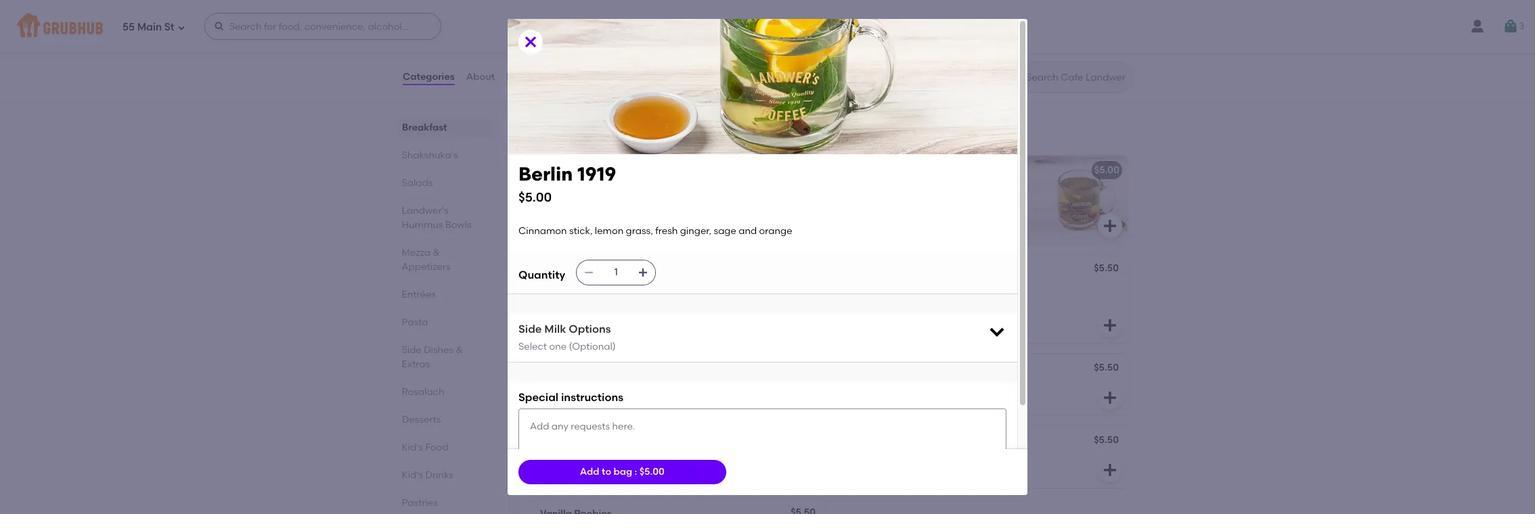 Task type: locate. For each thing, give the bounding box(es) containing it.
house blend tea image
[[1027, 156, 1128, 244]]

sage
[[714, 225, 737, 237], [574, 297, 597, 309]]

cinnamon stick, lemon grass, fresh ginger, sage and orange up input item quantity number field
[[519, 225, 793, 237]]

side up select
[[519, 323, 542, 336]]

side
[[519, 323, 542, 336], [402, 345, 422, 356]]

0 vertical spatial $5.00
[[1095, 165, 1120, 176]]

cinnamon stick, lemon grass, fresh ginger, sage and orange up options
[[540, 283, 700, 309]]

tea inside fresh mint tea button
[[590, 165, 607, 176]]

tea up fresh
[[530, 124, 555, 141]]

stick, inside 'cinnamon stick, lemon grass, fresh ginger, sage and orange'
[[591, 283, 614, 295]]

1919 down ceremonies
[[578, 163, 616, 186]]

1 vertical spatial sage
[[574, 297, 597, 309]]

1 vertical spatial kid's
[[402, 470, 424, 481]]

0 vertical spatial cinnamon stick, lemon grass, fresh ginger, sage and orange
[[519, 225, 793, 237]]

1 vertical spatial fresh
[[677, 283, 700, 295]]

svg image
[[1503, 18, 1519, 35], [177, 23, 185, 31], [523, 34, 539, 50], [1102, 218, 1119, 234], [584, 268, 595, 278], [638, 268, 649, 278], [1102, 390, 1119, 406]]

pasta tab
[[402, 316, 487, 330]]

0 horizontal spatial &
[[433, 247, 440, 259]]

kid's left 'drinks'
[[402, 470, 424, 481]]

instructions
[[561, 391, 624, 404]]

2 horizontal spatial $5.00
[[1095, 165, 1120, 176]]

special
[[519, 391, 559, 404]]

3 button
[[1503, 14, 1525, 39]]

1 vertical spatial grass,
[[648, 283, 675, 295]]

0 vertical spatial fresh
[[656, 225, 678, 237]]

stick, up berlin 1919
[[569, 225, 593, 237]]

berlin 1919 image
[[723, 255, 825, 343]]

food
[[426, 442, 449, 454]]

cinnamon stick, lemon grass, fresh ginger, sage and orange
[[519, 225, 793, 237], [540, 283, 700, 309]]

0 vertical spatial ginger,
[[680, 225, 712, 237]]

quantity
[[519, 269, 566, 281]]

0 vertical spatial cinnamon
[[519, 225, 567, 237]]

side inside side dishes & extras
[[402, 345, 422, 356]]

$5.00 button
[[836, 156, 1128, 244]]

1 vertical spatial stick,
[[591, 283, 614, 295]]

berlin
[[519, 163, 573, 186], [540, 264, 567, 276]]

kid's for kid's drinks
[[402, 470, 424, 481]]

1 vertical spatial $5.00
[[519, 189, 552, 205]]

reviews
[[507, 71, 544, 83]]

st
[[164, 21, 174, 33]]

$5.50 button
[[836, 255, 1128, 343], [532, 355, 825, 416], [836, 355, 1128, 416], [836, 427, 1128, 488]]

1 horizontal spatial and
[[739, 225, 757, 237]]

side up extras
[[402, 345, 422, 356]]

cinnamon down berlin 1919
[[540, 283, 589, 295]]

bowls
[[446, 219, 472, 231]]

side dishes & extras tab
[[402, 343, 487, 372]]

to
[[602, 466, 612, 478]]

1919 inside berlin 1919 $5.00
[[578, 163, 616, 186]]

2 vertical spatial $5.00
[[640, 466, 665, 478]]

mint
[[568, 165, 588, 176]]

1 horizontal spatial ginger,
[[680, 225, 712, 237]]

& inside side dishes & extras
[[456, 345, 464, 356]]

1 vertical spatial ginger,
[[540, 297, 572, 309]]

shakshuka's
[[402, 150, 458, 161]]

1 vertical spatial berlin
[[540, 264, 567, 276]]

reviews button
[[506, 53, 545, 102]]

cinnamon up 'quantity'
[[519, 225, 567, 237]]

stick,
[[569, 225, 593, 237], [591, 283, 614, 295]]

1 horizontal spatial $5.00
[[640, 466, 665, 478]]

ginger,
[[680, 225, 712, 237], [540, 297, 572, 309]]

0 vertical spatial tea
[[530, 124, 555, 141]]

1 vertical spatial &
[[456, 345, 464, 356]]

select
[[519, 341, 547, 353]]

1 vertical spatial and
[[599, 297, 617, 309]]

0 vertical spatial and
[[739, 225, 757, 237]]

0 vertical spatial 1919
[[578, 163, 616, 186]]

1 horizontal spatial sage
[[714, 225, 737, 237]]

0 vertical spatial lemon
[[595, 225, 624, 237]]

fresh
[[656, 225, 678, 237], [677, 283, 700, 295]]

orange
[[759, 225, 793, 237], [619, 297, 653, 309]]

and
[[739, 225, 757, 237], [599, 297, 617, 309]]

grass, right input item quantity number field
[[648, 283, 675, 295]]

stick, up options
[[591, 283, 614, 295]]

berlin 1919 $5.00
[[519, 163, 616, 205]]

breakfast
[[402, 122, 447, 133]]

0 vertical spatial berlin
[[519, 163, 573, 186]]

tea
[[530, 124, 555, 141], [590, 165, 607, 176]]

kid's food tab
[[402, 441, 487, 455]]

1 horizontal spatial tea
[[590, 165, 607, 176]]

& up appetizers
[[433, 247, 440, 259]]

one
[[549, 341, 567, 353]]

0 horizontal spatial $5.00
[[519, 189, 552, 205]]

mezza & appetizers
[[402, 247, 451, 273]]

0 horizontal spatial ginger,
[[540, 297, 572, 309]]

3
[[1519, 20, 1525, 32]]

$5.50
[[1094, 263, 1119, 274], [791, 362, 816, 374], [1094, 362, 1119, 374], [1094, 435, 1119, 446]]

kid's
[[402, 442, 424, 454], [402, 470, 424, 481]]

1 vertical spatial orange
[[619, 297, 653, 309]]

1 horizontal spatial &
[[456, 345, 464, 356]]

1 horizontal spatial side
[[519, 323, 542, 336]]

berlin for berlin 1919
[[540, 264, 567, 276]]

about
[[466, 71, 495, 83]]

grass, inside 'cinnamon stick, lemon grass, fresh ginger, sage and orange'
[[648, 283, 675, 295]]

2 kid's from the top
[[402, 470, 424, 481]]

cinnamon
[[519, 225, 567, 237], [540, 283, 589, 295]]

drinks
[[426, 470, 454, 481]]

add to bag : $5.00
[[580, 466, 665, 478]]

0 horizontal spatial orange
[[619, 297, 653, 309]]

0 vertical spatial &
[[433, 247, 440, 259]]

1919 right 'quantity'
[[569, 264, 588, 276]]

options
[[569, 323, 611, 336]]

$6.50
[[792, 17, 817, 28]]

1 kid's from the top
[[402, 442, 424, 454]]

& inside mezza & appetizers
[[433, 247, 440, 259]]

dishes
[[424, 345, 454, 356]]

0 horizontal spatial side
[[402, 345, 422, 356]]

matcha
[[540, 17, 576, 28]]

grass,
[[626, 225, 653, 237], [648, 283, 675, 295]]

side for dishes
[[402, 345, 422, 356]]

hummus
[[402, 219, 444, 231]]

1 vertical spatial 1919
[[569, 264, 588, 276]]

tea right mint
[[590, 165, 607, 176]]

1 horizontal spatial orange
[[759, 225, 793, 237]]

side inside 'side milk options select one (optional)'
[[519, 323, 542, 336]]

:
[[635, 466, 637, 478]]

&
[[433, 247, 440, 259], [456, 345, 464, 356]]

1919 for berlin 1919
[[569, 264, 588, 276]]

1919
[[578, 163, 616, 186], [569, 264, 588, 276]]

berlin inside berlin 1919 $5.00
[[519, 163, 573, 186]]

berlin up the milk
[[540, 264, 567, 276]]

mezza & appetizers tab
[[402, 246, 487, 274]]

landwer's hummus bowls
[[402, 205, 472, 231]]

svg image
[[214, 21, 225, 32], [799, 70, 815, 87], [1102, 318, 1119, 334], [988, 322, 1007, 341], [1102, 463, 1119, 479]]

side for milk
[[519, 323, 542, 336]]

lemon
[[595, 225, 624, 237], [617, 283, 645, 295]]

1 vertical spatial side
[[402, 345, 422, 356]]

svg image inside the 3 button
[[1503, 18, 1519, 35]]

Input item quantity number field
[[601, 261, 631, 285]]

search icon image
[[1005, 69, 1021, 85]]

entrées tab
[[402, 288, 487, 302]]

pasta
[[402, 317, 428, 328]]

1 vertical spatial tea
[[590, 165, 607, 176]]

0 vertical spatial side
[[519, 323, 542, 336]]

0 vertical spatial kid's
[[402, 442, 424, 454]]

55 main st
[[123, 21, 174, 33]]

landwer's hummus bowls tab
[[402, 204, 487, 232]]

special instructions
[[519, 391, 624, 404]]

berlin down tea ceremonies
[[519, 163, 573, 186]]

kid's left food
[[402, 442, 424, 454]]

& right dishes
[[456, 345, 464, 356]]

breakfast tab
[[402, 121, 487, 135]]

0 horizontal spatial sage
[[574, 297, 597, 309]]

grass, up input item quantity number field
[[626, 225, 653, 237]]

$5.00
[[1095, 165, 1120, 176], [519, 189, 552, 205], [640, 466, 665, 478]]

0 vertical spatial sage
[[714, 225, 737, 237]]

rosalach tab
[[402, 385, 487, 399]]



Task type: describe. For each thing, give the bounding box(es) containing it.
0 horizontal spatial and
[[599, 297, 617, 309]]

Special instructions text field
[[519, 409, 1007, 459]]

fresh mint tea image
[[723, 156, 825, 244]]

1 vertical spatial cinnamon stick, lemon grass, fresh ginger, sage and orange
[[540, 283, 700, 309]]

fresh mint tea
[[540, 165, 607, 176]]

berlin 1919
[[540, 264, 588, 276]]

main navigation navigation
[[0, 0, 1536, 53]]

pastries
[[402, 498, 438, 509]]

fresh mint tea button
[[532, 156, 825, 244]]

shakshuka's tab
[[402, 148, 487, 163]]

kid's drinks
[[402, 470, 454, 481]]

$5.00 inside button
[[1095, 165, 1120, 176]]

tea ceremonies
[[530, 124, 644, 141]]

add
[[580, 466, 600, 478]]

appetizers
[[402, 261, 451, 273]]

salads tab
[[402, 176, 487, 190]]

1 vertical spatial cinnamon
[[540, 283, 589, 295]]

kid's for kid's food
[[402, 442, 424, 454]]

ceremonies
[[559, 124, 644, 141]]

0 vertical spatial grass,
[[626, 225, 653, 237]]

0 horizontal spatial tea
[[530, 124, 555, 141]]

kid's drinks tab
[[402, 469, 487, 483]]

landwer's
[[402, 205, 449, 217]]

1 vertical spatial lemon
[[617, 283, 645, 295]]

Search Cafe Landwer search field
[[1025, 71, 1129, 84]]

fresh
[[540, 165, 565, 176]]

desserts tab
[[402, 413, 487, 427]]

bag
[[614, 466, 633, 478]]

55
[[123, 21, 135, 33]]

kid's food
[[402, 442, 449, 454]]

side milk options select one (optional)
[[519, 323, 616, 353]]

main
[[137, 21, 162, 33]]

berlin for berlin 1919 $5.00
[[519, 163, 573, 186]]

pastries tab
[[402, 496, 487, 511]]

categories
[[403, 71, 455, 83]]

extras
[[402, 359, 430, 370]]

milk
[[545, 323, 566, 336]]

$5.00 inside berlin 1919 $5.00
[[519, 189, 552, 205]]

0 vertical spatial stick,
[[569, 225, 593, 237]]

side dishes & extras
[[402, 345, 464, 370]]

mezza
[[402, 247, 431, 259]]

matcha image
[[723, 8, 825, 96]]

desserts
[[402, 414, 441, 426]]

1919 for berlin 1919 $5.00
[[578, 163, 616, 186]]

svg image inside main navigation navigation
[[214, 21, 225, 32]]

0 vertical spatial orange
[[759, 225, 793, 237]]

salads
[[402, 177, 433, 189]]

entrées
[[402, 289, 436, 301]]

(optional)
[[569, 341, 616, 353]]

rosalach
[[402, 387, 445, 398]]

categories button
[[402, 53, 455, 102]]

about button
[[466, 53, 496, 102]]



Task type: vqa. For each thing, say whether or not it's contained in the screenshot.
subscription pass icon related to Taco Bell
no



